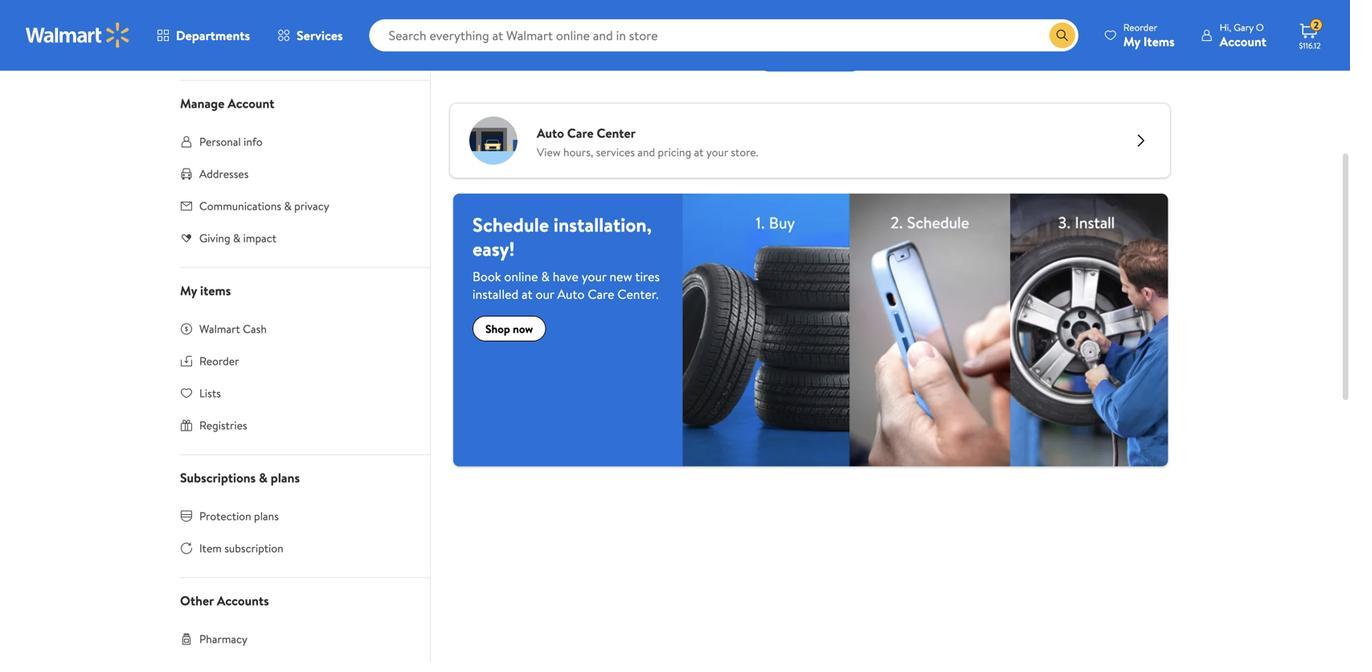 Task type: vqa. For each thing, say whether or not it's contained in the screenshot.
Purpose in "$1.32 4.1 ¢/oz GV All Purpose Flour 2LB Bag"
no



Task type: locate. For each thing, give the bounding box(es) containing it.
& left have
[[541, 268, 550, 285]]

walmart cash
[[199, 321, 267, 337]]

parts.
[[944, 2, 975, 19]]

your left new
[[582, 268, 607, 285]]

and
[[839, 2, 859, 19], [638, 144, 655, 160]]

accounts
[[217, 592, 269, 610]]

plans up the 'protection plans' link
[[271, 469, 300, 487]]

item
[[199, 541, 222, 556]]

add
[[645, 2, 668, 19], [773, 46, 796, 64]]

& for impact
[[233, 230, 241, 246]]

care
[[567, 124, 594, 142], [588, 285, 614, 303]]

add left to
[[645, 2, 668, 19]]

walmart image
[[26, 23, 130, 48]]

&
[[284, 198, 292, 214], [233, 230, 241, 246], [541, 268, 550, 285], [259, 469, 268, 487]]

a
[[671, 2, 677, 19], [799, 46, 805, 64]]

shop
[[895, 2, 922, 19]]

registries link
[[161, 409, 430, 442]]

& right giving
[[233, 230, 241, 246]]

0 horizontal spatial add
[[645, 2, 668, 19]]

& for privacy
[[284, 198, 292, 214]]

shop now link
[[473, 316, 546, 342]]

& inside schedule installation, easy! book online & have your new tires installed at our auto care center.
[[541, 268, 550, 285]]

auto up view
[[537, 124, 564, 142]]

0 horizontal spatial my
[[180, 282, 197, 299]]

info
[[244, 134, 263, 149]]

track
[[737, 2, 766, 19]]

and left the easily
[[839, 2, 859, 19]]

vehicle inside add a vehicle button
[[808, 46, 847, 64]]

your inside auto care center view hours, services and pricing at your store.
[[706, 144, 728, 160]]

1 vertical spatial account
[[228, 94, 274, 112]]

1 horizontal spatial a
[[799, 46, 805, 64]]

add a vehicle to track your service and easily shop for parts.
[[645, 2, 975, 19]]

1 horizontal spatial my
[[1123, 33, 1141, 50]]

shop now
[[485, 321, 533, 337]]

reorder down walmart
[[199, 353, 239, 369]]

1 vertical spatial my
[[180, 282, 197, 299]]

0 horizontal spatial reorder
[[199, 353, 239, 369]]

vehicle
[[680, 2, 719, 19], [808, 46, 847, 64]]

1 vertical spatial auto
[[557, 285, 585, 303]]

0 vertical spatial auto
[[537, 124, 564, 142]]

0 vertical spatial a
[[671, 2, 677, 19]]

0 horizontal spatial vehicle
[[680, 2, 719, 19]]

0 vertical spatial at
[[694, 144, 704, 160]]

Walmart Site-Wide search field
[[369, 19, 1078, 51]]

lists
[[199, 385, 221, 401]]

Search search field
[[369, 19, 1078, 51]]

store.
[[731, 144, 758, 160]]

reorder right search icon on the right top of page
[[1123, 20, 1158, 34]]

subscriptions
[[180, 469, 256, 487]]

communications & privacy link
[[161, 190, 430, 222]]

0 vertical spatial plans
[[271, 469, 300, 487]]

your right track
[[769, 2, 794, 19]]

care left center. at the top of page
[[588, 285, 614, 303]]

and left pricing
[[638, 144, 655, 160]]

care inside auto care center view hours, services and pricing at your store.
[[567, 124, 594, 142]]

1 vertical spatial and
[[638, 144, 655, 160]]

a for add a vehicle
[[799, 46, 805, 64]]

items
[[200, 282, 231, 299]]

1 vertical spatial your
[[706, 144, 728, 160]]

0 vertical spatial care
[[567, 124, 594, 142]]

1 horizontal spatial at
[[694, 144, 704, 160]]

giving & impact
[[199, 230, 276, 246]]

protection plans
[[199, 508, 279, 524]]

vehicles
[[199, 43, 239, 59]]

add down add a vehicle to track your service and easily shop for parts.
[[773, 46, 796, 64]]

walmart
[[199, 321, 240, 337]]

0 horizontal spatial account
[[228, 94, 274, 112]]

account left $116.12
[[1220, 33, 1267, 50]]

1 vertical spatial care
[[588, 285, 614, 303]]

subscriptions & plans
[[180, 469, 300, 487]]

at left our
[[522, 285, 533, 303]]

add for add a vehicle
[[773, 46, 796, 64]]

addresses link
[[161, 158, 430, 190]]

vehicle left to
[[680, 2, 719, 19]]

0 vertical spatial reorder
[[1123, 20, 1158, 34]]

gary
[[1234, 20, 1254, 34]]

a for add a vehicle to track your service and easily shop for parts.
[[671, 2, 677, 19]]

0 vertical spatial my
[[1123, 33, 1141, 50]]

a inside button
[[799, 46, 805, 64]]

1 horizontal spatial account
[[1220, 33, 1267, 50]]

auto right our
[[557, 285, 585, 303]]

care up hours,
[[567, 124, 594, 142]]

vehicle down service
[[808, 46, 847, 64]]

installed
[[473, 285, 519, 303]]

at
[[694, 144, 704, 160], [522, 285, 533, 303]]

account up 'info'
[[228, 94, 274, 112]]

departments button
[[143, 16, 264, 55]]

have
[[553, 268, 579, 285]]

1 vertical spatial vehicle
[[808, 46, 847, 64]]

other
[[180, 592, 214, 610]]

1 horizontal spatial and
[[839, 2, 859, 19]]

1 vertical spatial add
[[773, 46, 796, 64]]

communications & privacy
[[199, 198, 329, 214]]

easy!
[[473, 235, 515, 262]]

0 horizontal spatial your
[[582, 268, 607, 285]]

reorder
[[1123, 20, 1158, 34], [199, 353, 239, 369]]

0 vertical spatial account
[[1220, 33, 1267, 50]]

& right subscriptions
[[259, 469, 268, 487]]

1 horizontal spatial add
[[773, 46, 796, 64]]

now
[[513, 321, 533, 337]]

0 vertical spatial and
[[839, 2, 859, 19]]

0 horizontal spatial and
[[638, 144, 655, 160]]

account
[[1220, 33, 1267, 50], [228, 94, 274, 112]]

book
[[473, 268, 501, 285]]

your left store.
[[706, 144, 728, 160]]

& left privacy
[[284, 198, 292, 214]]

pharmacy
[[199, 631, 248, 647]]

2
[[1314, 18, 1319, 32]]

pricing
[[658, 144, 691, 160]]

impact
[[243, 230, 276, 246]]

add inside button
[[773, 46, 796, 64]]

center
[[597, 124, 636, 142]]

at right pricing
[[694, 144, 704, 160]]

walmart cash link
[[161, 313, 430, 345]]

0 vertical spatial add
[[645, 2, 668, 19]]

0 horizontal spatial a
[[671, 2, 677, 19]]

manage account
[[180, 94, 274, 112]]

reorder inside reorder my items
[[1123, 20, 1158, 34]]

2 vertical spatial your
[[582, 268, 607, 285]]

my inside reorder my items
[[1123, 33, 1141, 50]]

add a vehicle button
[[754, 39, 867, 72]]

your
[[769, 2, 794, 19], [706, 144, 728, 160], [582, 268, 607, 285]]

0 vertical spatial vehicle
[[680, 2, 719, 19]]

giving & impact link
[[161, 222, 430, 254]]

1 vertical spatial at
[[522, 285, 533, 303]]

2 horizontal spatial your
[[769, 2, 794, 19]]

and inside auto care center view hours, services and pricing at your store.
[[638, 144, 655, 160]]

auto care center image
[[1132, 131, 1151, 150]]

1 vertical spatial a
[[799, 46, 805, 64]]

services
[[297, 27, 343, 44]]

1 horizontal spatial vehicle
[[808, 46, 847, 64]]

$116.12
[[1299, 40, 1321, 51]]

1 vertical spatial reorder
[[199, 353, 239, 369]]

plans up subscription
[[254, 508, 279, 524]]

my items
[[180, 282, 231, 299]]

your inside schedule installation, easy! book online & have your new tires installed at our auto care center.
[[582, 268, 607, 285]]

a down add a vehicle to track your service and easily shop for parts.
[[799, 46, 805, 64]]

1 horizontal spatial your
[[706, 144, 728, 160]]

1 horizontal spatial reorder
[[1123, 20, 1158, 34]]

my
[[1123, 33, 1141, 50], [180, 282, 197, 299]]

registries
[[199, 418, 247, 433]]

hi,
[[1220, 20, 1232, 34]]

vehicles link
[[161, 35, 430, 67]]

auto care center view hours, services and pricing at your store.
[[537, 124, 758, 160]]

plans
[[271, 469, 300, 487], [254, 508, 279, 524]]

a left to
[[671, 2, 677, 19]]

add a vehicle
[[773, 46, 847, 64]]

giving
[[199, 230, 230, 246]]

0 horizontal spatial at
[[522, 285, 533, 303]]

auto
[[537, 124, 564, 142], [557, 285, 585, 303]]

& for plans
[[259, 469, 268, 487]]



Task type: describe. For each thing, give the bounding box(es) containing it.
pharmacy link
[[161, 623, 430, 655]]

services button
[[264, 16, 357, 55]]

search icon image
[[1056, 29, 1069, 42]]

manage
[[180, 94, 225, 112]]

center.
[[618, 285, 659, 303]]

o
[[1256, 20, 1264, 34]]

at inside auto care center view hours, services and pricing at your store.
[[694, 144, 704, 160]]

easily
[[862, 2, 892, 19]]

personal
[[199, 134, 241, 149]]

protection plans link
[[161, 500, 430, 532]]

our
[[536, 285, 554, 303]]

1 vertical spatial plans
[[254, 508, 279, 524]]

schedule
[[473, 211, 549, 238]]

add for add a vehicle to track your service and easily shop for parts.
[[645, 2, 668, 19]]

item subscription
[[199, 541, 283, 556]]

auto inside schedule installation, easy! book online & have your new tires installed at our auto care center.
[[557, 285, 585, 303]]

addresses
[[199, 166, 249, 182]]

vehicle for add a vehicle to track your service and easily shop for parts.
[[680, 2, 719, 19]]

tires
[[635, 268, 660, 285]]

reorder for reorder
[[199, 353, 239, 369]]

personal info
[[199, 134, 263, 149]]

reorder link
[[161, 345, 430, 377]]

to
[[722, 2, 734, 19]]

care inside schedule installation, easy! book online & have your new tires installed at our auto care center.
[[588, 285, 614, 303]]

for
[[925, 2, 941, 19]]

item subscription link
[[161, 532, 430, 565]]

new
[[610, 268, 632, 285]]

privacy
[[294, 198, 329, 214]]

0 vertical spatial your
[[769, 2, 794, 19]]

other accounts
[[180, 592, 269, 610]]

reorder for reorder my items
[[1123, 20, 1158, 34]]

installation,
[[554, 211, 652, 238]]

schedule installation, easy! book online & have your new tires installed at our auto care center.
[[473, 211, 660, 303]]

lists link
[[161, 377, 430, 409]]

shop
[[485, 321, 510, 337]]

view
[[537, 144, 561, 160]]

protection
[[199, 508, 251, 524]]

cash
[[243, 321, 267, 337]]

items
[[1144, 33, 1175, 50]]

subscription
[[224, 541, 283, 556]]

auto inside auto care center view hours, services and pricing at your store.
[[537, 124, 564, 142]]

hours,
[[563, 144, 593, 160]]

personal info link
[[161, 126, 430, 158]]

reorder my items
[[1123, 20, 1175, 50]]

vehicle for add a vehicle
[[808, 46, 847, 64]]

hi, gary o account
[[1220, 20, 1267, 50]]

at inside schedule installation, easy! book online & have your new tires installed at our auto care center.
[[522, 285, 533, 303]]

online
[[504, 268, 538, 285]]

services
[[596, 144, 635, 160]]

communications
[[199, 198, 281, 214]]

service
[[797, 2, 836, 19]]

departments
[[176, 27, 250, 44]]



